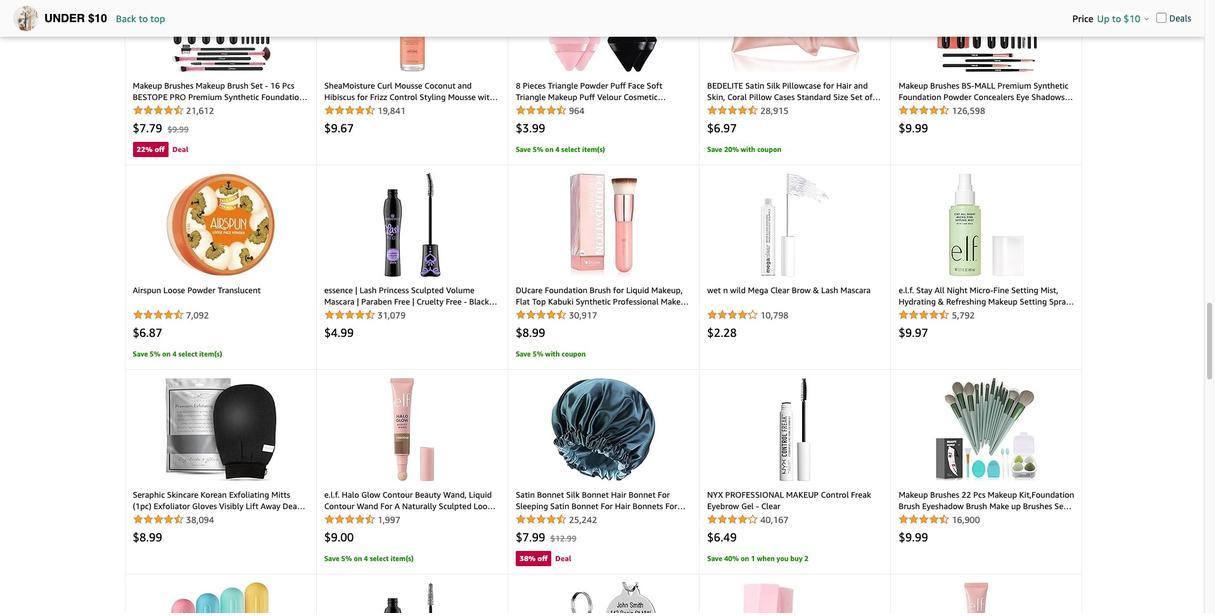 Task type: describe. For each thing, give the bounding box(es) containing it.
sheglam color bloom liquid blush makeup for cheeks matte finish - love cake image
[[741, 583, 849, 614]]

bedelite satin silk pillowcase for hair and skin, coral pillow cases standard size set of 2 pack, super soft pillow case with envelope closure (20x26 inches)
[[707, 81, 880, 125]]

for up natural
[[601, 502, 613, 512]]

brushes for 16,900
[[931, 490, 960, 500]]

powder inside makeup brushes bs-mall premium synthetic foundation powder concealers eye shadows makeup 14 pcs brush set, rose golden, with case
[[944, 92, 972, 102]]

princess
[[379, 285, 409, 295]]

standard
[[797, 92, 831, 102]]

eye inside makeup brushes makeup brush set - 16 pcs bestope pro premium synthetic foundation concealers eye shadows make up brush,eyeliner brushes(rosegold)
[[175, 103, 188, 114]]

0 horizontal spatial satin
[[516, 490, 535, 500]]

16hr
[[913, 308, 934, 318]]

1 vertical spatial setting
[[1020, 297, 1047, 307]]

airspun loose powder translucent
[[133, 285, 261, 295]]

with down stippling
[[545, 350, 560, 358]]

1 horizontal spatial liquid
[[547, 308, 570, 318]]

save for $3.99
[[516, 145, 531, 153]]

shadows inside makeup brushes bs-mall premium synthetic foundation powder concealers eye shadows makeup 14 pcs brush set, rose golden, with case
[[1032, 92, 1065, 102]]

19,841
[[378, 105, 406, 116]]

$8.99 for 30,917
[[516, 326, 545, 340]]

control inside nyx professional makeup control freak eyebrow gel - clear
[[821, 490, 849, 500]]

clear inside nyx professional makeup control freak eyebrow gel - clear
[[762, 502, 781, 512]]

under
[[44, 11, 85, 25]]

save 20%  with coupon
[[707, 145, 782, 153]]

$2.28
[[707, 326, 737, 340]]

& down fine
[[1005, 308, 1011, 318]]

makeup down "cosmetic"
[[650, 103, 680, 114]]

up
[[1012, 502, 1021, 512]]

with right 20%
[[741, 145, 756, 153]]

5% for $6.87
[[150, 350, 160, 358]]

1 horizontal spatial up
[[1098, 13, 1110, 24]]

top
[[150, 13, 165, 24]]

sculpted inside e.l.f. halo glow contour beauty wand, liquid contour wand for a naturally sculpted look, buildable formula, vegan & cruelty-free, fair/light
[[439, 502, 472, 512]]

item(s) for $9.00
[[391, 555, 414, 563]]

4 for $9.00
[[364, 555, 368, 563]]

$9.97
[[899, 326, 929, 340]]

all
[[935, 285, 945, 295]]

for left natural
[[592, 513, 604, 523]]

foundation inside ducare foundation brush for liquid makeup, flat top kabuki synthetic professional makeup brushes liquid blending mineral powder buffing stippling makeup tools, pink
[[545, 285, 588, 295]]

back
[[116, 13, 136, 24]]

buy
[[791, 555, 803, 563]]

| left cruelty
[[412, 297, 415, 307]]

brush up (green,
[[899, 502, 920, 512]]

to for back
[[139, 13, 148, 24]]

brush,eyeliner
[[133, 115, 186, 125]]

pieces
[[523, 81, 546, 91]]

powder up 7,092
[[187, 285, 216, 295]]

professional
[[726, 490, 784, 500]]

you
[[777, 555, 789, 563]]

wild
[[730, 285, 746, 295]]

powder inside ducare foundation brush for liquid makeup, flat top kabuki synthetic professional makeup brushes liquid blending mineral powder buffing stippling makeup tools, pink
[[638, 308, 666, 318]]

makeup up up
[[988, 490, 1017, 500]]

ducare
[[516, 285, 543, 295]]

makeup,
[[652, 285, 683, 295]]

0 vertical spatial mascara
[[841, 285, 871, 295]]

spray
[[1049, 297, 1071, 307]]

makeup left bs-
[[899, 81, 928, 91]]

select for $3.99
[[562, 145, 581, 153]]

fine
[[994, 285, 1009, 295]]

deals
[[1170, 12, 1192, 23]]

on for $3.99
[[545, 145, 554, 153]]

1 horizontal spatial contour
[[383, 490, 413, 500]]

2 inside bedelite satin silk pillowcase for hair and skin, coral pillow cases standard size set of 2 pack, super soft pillow case with envelope closure (20x26 inches)
[[875, 92, 880, 102]]

& right brow
[[813, 285, 819, 295]]

eyebrow
[[707, 502, 739, 512]]

- inside nyx professional makeup control freak eyebrow gel - clear
[[756, 502, 759, 512]]

| right essence
[[355, 285, 358, 295]]

stay
[[917, 285, 933, 295]]

wand
[[357, 502, 378, 512]]

for inside e.l.f. halo glow contour beauty wand, liquid contour wand for a naturally sculpted look, buildable formula, vegan & cruelty-free, fair/light
[[381, 502, 393, 512]]

31,079
[[378, 310, 406, 321]]

tools,
[[613, 320, 635, 330]]

stippling
[[545, 320, 579, 330]]

30,917
[[569, 310, 597, 321]]

1
[[751, 555, 755, 563]]

pillowcase
[[783, 81, 821, 91]]

mist,
[[1041, 285, 1059, 295]]

lash inside essence | lash princess sculpted volume mascara | paraben free | cruelty free - black (1-count)
[[360, 285, 377, 295]]

38,094
[[186, 515, 214, 526]]

flat
[[516, 297, 530, 307]]

brush up set)
[[966, 502, 988, 512]]

satin inside bedelite satin silk pillowcase for hair and skin, coral pillow cases standard size set of 2 pack, super soft pillow case with envelope closure (20x26 inches)
[[746, 81, 765, 91]]

save for $6.49
[[707, 555, 723, 563]]

0 vertical spatial 22
[[962, 490, 972, 500]]

envelope
[[834, 103, 868, 114]]

964
[[569, 105, 585, 116]]

0 vertical spatial puff
[[611, 81, 626, 91]]

nyx professional makeup control freak eyebrow gel - clear
[[707, 490, 872, 512]]

$7.79 $9.99
[[133, 121, 189, 135]]

brush inside makeup brushes makeup brush set - 16 pcs bestope pro premium synthetic foundation concealers eye shadows make up brush,eyeliner brushes(rosegold)
[[227, 81, 249, 91]]

up to $10
[[1098, 13, 1141, 24]]

women
[[516, 513, 545, 523]]

0 vertical spatial pillow
[[749, 92, 772, 102]]

brushes(rosegold)
[[188, 115, 258, 125]]

oz
[[922, 320, 932, 330]]

38% off
[[520, 554, 548, 564]]

hydrating
[[899, 297, 936, 307]]

control inside sheamoisture curl mousse coconut and hibiscus for frizz control styling mousse with shea butter 7.5 oz
[[390, 92, 418, 102]]

satin bonnet silk bonnet hair bonnet for sleeping satin bonnet for hair bonnets for women silk bonnet for natural hair
[[516, 490, 678, 523]]

beauty inside 8 pieces triangle powder puff face soft triangle makeup puff velour cosmetic foundation blender sponge beauty makeup tools
[[622, 103, 648, 114]]

gel
[[742, 502, 754, 512]]

5% for $3.99
[[533, 145, 544, 153]]

1 vertical spatial mousse
[[448, 92, 476, 102]]

airspun
[[133, 285, 161, 295]]

natural
[[606, 513, 634, 523]]

mega
[[748, 285, 769, 295]]

soft inside bedelite satin silk pillowcase for hair and skin, coral pillow cases standard size set of 2 pack, super soft pillow case with envelope closure (20x26 inches)
[[753, 103, 769, 114]]

1,997
[[378, 515, 401, 526]]

1 vertical spatial contour
[[324, 502, 355, 512]]

1 horizontal spatial satin
[[550, 502, 570, 512]]

gotags stainless steel pet id tags, personalized dog tags and cat tags, up to 8 lines of custom text, engraved on both sides, in bone, round, heart, bow tie and more image
[[551, 583, 657, 614]]

bs-
[[962, 81, 975, 91]]

$7.79
[[133, 121, 162, 135]]

set inside makeup brushes makeup brush set - 16 pcs bestope pro premium synthetic foundation concealers eye shadows make up brush,eyeliner brushes(rosegold)
[[251, 81, 263, 91]]

126,598
[[952, 105, 986, 116]]

vegan inside e.l.f. halo glow contour beauty wand, liquid contour wand for a naturally sculpted look, buildable formula, vegan & cruelty-free, fair/light
[[397, 513, 420, 523]]

under $10
[[44, 11, 107, 25]]

blender
[[561, 103, 590, 114]]

bestope
[[133, 92, 168, 102]]

under $10 image
[[13, 6, 39, 31]]

1 vertical spatial puff
[[580, 92, 595, 102]]

makeup up (green,
[[899, 490, 928, 500]]

25,242
[[569, 515, 597, 526]]

coupon for $6.97
[[757, 145, 782, 153]]

n
[[723, 285, 728, 295]]

count)
[[335, 308, 359, 318]]

8 pieces triangle powder puff face soft triangle makeup puff velour cosmetic foundation blender sponge beauty makeup tools
[[516, 81, 680, 125]]

on for $6.49
[[741, 555, 749, 563]]

with inside sheamoisture curl mousse coconut and hibiscus for frizz control styling mousse with shea butter 7.5 oz
[[478, 92, 495, 102]]

a
[[395, 502, 400, 512]]

4 for $6.87
[[172, 350, 177, 358]]

piece
[[940, 513, 959, 523]]

0 vertical spatial triangle
[[548, 81, 578, 91]]

item(s) for $3.99
[[582, 145, 605, 153]]

1 horizontal spatial $10
[[1124, 13, 1141, 24]]

synthetic inside makeup brushes makeup brush set - 16 pcs bestope pro premium synthetic foundation concealers eye shadows make up brush,eyeliner brushes(rosegold)
[[224, 92, 259, 102]]

5,792
[[952, 310, 975, 321]]

wear-
[[936, 308, 958, 318]]

buildable
[[324, 513, 359, 523]]

makeup up blender
[[548, 92, 578, 102]]

to for up
[[1112, 13, 1122, 24]]

makeup brushes makeup brush set - 16 pcs bestope pro premium synthetic foundation concealers eye shadows make up brush,eyeliner brushes(rosegold)
[[133, 81, 304, 125]]

concealers inside makeup brushes bs-mall premium synthetic foundation powder concealers eye shadows makeup 14 pcs brush set, rose golden, with case
[[974, 92, 1014, 102]]

1 free from the left
[[394, 297, 410, 307]]

foundation inside makeup brushes makeup brush set - 16 pcs bestope pro premium synthetic foundation concealers eye shadows make up brush,eyeliner brushes(rosegold)
[[261, 92, 304, 102]]

$7.99 $12.99
[[516, 531, 577, 545]]

makeup down makeup,
[[661, 297, 690, 307]]

brushes down kit,foundation
[[1023, 502, 1053, 512]]

21,612
[[186, 105, 214, 116]]

save for $9.00
[[324, 555, 340, 563]]

1 vertical spatial pillow
[[771, 103, 794, 114]]

volume
[[446, 285, 475, 295]]

on for $6.87
[[162, 350, 171, 358]]

synthetic inside makeup brushes bs-mall premium synthetic foundation powder concealers eye shadows makeup 14 pcs brush set, rose golden, with case
[[1034, 81, 1069, 91]]

makeup down blending
[[581, 320, 611, 330]]

save for $6.87
[[133, 350, 148, 358]]

for inside ducare foundation brush for liquid makeup, flat top kabuki synthetic professional makeup brushes liquid blending mineral powder buffing stippling makeup tools, pink
[[613, 285, 624, 295]]

translucent
[[218, 285, 261, 295]]

makeup left 14
[[899, 103, 928, 114]]

brushes inside ducare foundation brush for liquid makeup, flat top kabuki synthetic professional makeup brushes liquid blending mineral powder buffing stippling makeup tools, pink
[[516, 308, 545, 318]]

0 vertical spatial mousse
[[395, 81, 423, 91]]

synthetic inside ducare foundation brush for liquid makeup, flat top kabuki synthetic professional makeup brushes liquid blending mineral powder buffing stippling makeup tools, pink
[[576, 297, 611, 307]]

$12.99
[[551, 534, 577, 544]]

sleeping
[[516, 502, 548, 512]]

e.l.f. for $9.97
[[899, 285, 914, 295]]

size
[[834, 92, 849, 102]]

with inside makeup brushes bs-mall premium synthetic foundation powder concealers eye shadows makeup 14 pcs brush set, rose golden, with case
[[1048, 103, 1064, 114]]

set inside bedelite satin silk pillowcase for hair and skin, coral pillow cases standard size set of 2 pack, super soft pillow case with envelope closure (20x26 inches)
[[851, 92, 863, 102]]

0 vertical spatial liquid
[[626, 285, 649, 295]]

and inside bedelite satin silk pillowcase for hair and skin, coral pillow cases standard size set of 2 pack, super soft pillow case with envelope closure (20x26 inches)
[[854, 81, 868, 91]]



Task type: vqa. For each thing, say whether or not it's contained in the screenshot.


Task type: locate. For each thing, give the bounding box(es) containing it.
0 vertical spatial 2
[[875, 92, 880, 102]]

0 horizontal spatial control
[[390, 92, 418, 102]]

for left a
[[381, 502, 393, 512]]

and
[[458, 81, 472, 91], [854, 81, 868, 91]]

golden,
[[1016, 103, 1045, 114]]

inches)
[[765, 115, 792, 125]]

liquid down kabuki
[[547, 308, 570, 318]]

brushes up the pro
[[164, 81, 194, 91]]

look,
[[474, 502, 494, 512]]

coupon for $8.99
[[562, 350, 586, 358]]

eye inside makeup brushes bs-mall premium synthetic foundation powder concealers eye shadows makeup 14 pcs brush set, rose golden, with case
[[1017, 92, 1030, 102]]

for
[[899, 308, 911, 318], [658, 490, 670, 500], [381, 502, 393, 512], [601, 502, 613, 512], [666, 502, 678, 512], [592, 513, 604, 523]]

0 vertical spatial premium
[[998, 81, 1032, 91]]

soft inside 8 pieces triangle powder puff face soft triangle makeup puff velour cosmetic foundation blender sponge beauty makeup tools
[[647, 81, 663, 91]]

set inside makeup brushes 22 pcs makeup kit,foundation brush eyeshadow brush make up brushes set (green, 22 piece set)
[[1055, 502, 1067, 512]]

brushes for 126,598
[[931, 81, 960, 91]]

vegan
[[980, 308, 1003, 318], [397, 513, 420, 523]]

1 horizontal spatial set
[[851, 92, 863, 102]]

makeup up bestope
[[133, 81, 162, 91]]

2 horizontal spatial item(s)
[[582, 145, 605, 153]]

save down $6.87
[[133, 350, 148, 358]]

0 vertical spatial e.l.f.
[[899, 285, 914, 295]]

coconut
[[425, 81, 456, 91]]

e.l.f. for $9.00
[[324, 490, 340, 500]]

1 horizontal spatial puff
[[611, 81, 626, 91]]

1 horizontal spatial beauty
[[622, 103, 648, 114]]

- inside essence | lash princess sculpted volume mascara | paraben free | cruelty free - black (1-count)
[[464, 297, 467, 307]]

28,915
[[761, 105, 789, 116]]

set left of
[[851, 92, 863, 102]]

on for $9.00
[[354, 555, 362, 563]]

coupon down inches)
[[757, 145, 782, 153]]

1 horizontal spatial eye
[[1017, 92, 1030, 102]]

vegan inside e.l.f. stay all night micro-fine setting mist, hydrating & refreshing makeup setting spray for 16hr wear-time, vegan & cruelty-free, 2.7 fl oz
[[980, 308, 1003, 318]]

shadows
[[1032, 92, 1065, 102], [191, 103, 224, 114]]

22%
[[137, 145, 153, 154]]

closure
[[707, 115, 735, 125]]

save
[[516, 145, 531, 153], [707, 145, 723, 153], [133, 350, 148, 358], [516, 350, 531, 358], [324, 555, 340, 563], [707, 555, 723, 563]]

5% for $8.99
[[533, 350, 544, 358]]

brush up brushes(rosegold) at the left top of the page
[[227, 81, 249, 91]]

mousse
[[395, 81, 423, 91], [448, 92, 476, 102]]

makeup down fine
[[989, 297, 1018, 307]]

0 horizontal spatial silk
[[547, 513, 560, 523]]

bonnets
[[633, 502, 663, 512]]

0 vertical spatial setting
[[1012, 285, 1039, 295]]

item(s) for $6.87
[[199, 350, 222, 358]]

pcs right 14
[[942, 103, 955, 114]]

make left up
[[990, 502, 1010, 512]]

off for $7.99
[[538, 554, 548, 564]]

beauty inside e.l.f. halo glow contour beauty wand, liquid contour wand for a naturally sculpted look, buildable formula, vegan & cruelty-free, fair/light
[[415, 490, 441, 500]]

free down volume
[[446, 297, 462, 307]]

puff up blender
[[580, 92, 595, 102]]

save 5% on 4 select item(s) down $9.00
[[324, 555, 414, 563]]

1 vertical spatial vegan
[[397, 513, 420, 523]]

-
[[265, 81, 268, 91], [464, 297, 467, 307], [756, 502, 759, 512]]

2 horizontal spatial select
[[562, 145, 581, 153]]

1 vertical spatial pcs
[[942, 103, 955, 114]]

save 5%  with coupon
[[516, 350, 586, 358]]

0 vertical spatial beauty
[[622, 103, 648, 114]]

7,092
[[186, 310, 209, 321]]

essence | lash princess false lash effect mascara | gluten & cruelty free image
[[383, 583, 442, 614]]

makeup inside e.l.f. stay all night micro-fine setting mist, hydrating & refreshing makeup setting spray for 16hr wear-time, vegan & cruelty-free, 2.7 fl oz
[[989, 297, 1018, 307]]

1 horizontal spatial lash
[[821, 285, 839, 295]]

0 horizontal spatial e.l.f.
[[324, 490, 340, 500]]

0 horizontal spatial make
[[226, 103, 246, 114]]

1 horizontal spatial 4
[[364, 555, 368, 563]]

$9.99 inside $7.79 $9.99
[[167, 124, 189, 134]]

22
[[962, 490, 972, 500], [928, 513, 938, 523]]

make inside makeup brushes 22 pcs makeup kit,foundation brush eyeshadow brush make up brushes set (green, 22 piece set)
[[990, 502, 1010, 512]]

coral
[[728, 92, 747, 102]]

deal for $7.99
[[555, 554, 572, 564]]

hair inside bedelite satin silk pillowcase for hair and skin, coral pillow cases standard size set of 2 pack, super soft pillow case with envelope closure (20x26 inches)
[[837, 81, 852, 91]]

select
[[562, 145, 581, 153], [178, 350, 197, 358], [370, 555, 389, 563]]

up inside makeup brushes makeup brush set - 16 pcs bestope pro premium synthetic foundation concealers eye shadows make up brush,eyeliner brushes(rosegold)
[[248, 103, 259, 114]]

$10 left popover icon in the right of the page
[[1124, 13, 1141, 24]]

powder up pink
[[638, 308, 666, 318]]

0 vertical spatial select
[[562, 145, 581, 153]]

1 vertical spatial 2
[[805, 555, 809, 563]]

brow
[[792, 285, 811, 295]]

set left '16'
[[251, 81, 263, 91]]

black
[[469, 297, 489, 307]]

synthetic up brushes(rosegold) at the left top of the page
[[224, 92, 259, 102]]

$3.99
[[516, 121, 545, 135]]

velour
[[597, 92, 622, 102]]

0 horizontal spatial cruelty-
[[430, 513, 460, 523]]

contour up a
[[383, 490, 413, 500]]

on left 1
[[741, 555, 749, 563]]

for inside sheamoisture curl mousse coconut and hibiscus for frizz control styling mousse with shea butter 7.5 oz
[[357, 92, 368, 102]]

premium inside makeup brushes bs-mall premium synthetic foundation powder concealers eye shadows makeup 14 pcs brush set, rose golden, with case
[[998, 81, 1032, 91]]

2 free from the left
[[446, 297, 462, 307]]

skin,
[[707, 92, 725, 102]]

liquid up look,
[[469, 490, 492, 500]]

pink
[[637, 320, 653, 330]]

cases
[[774, 92, 795, 102]]

case inside makeup brushes bs-mall premium synthetic foundation powder concealers eye shadows makeup 14 pcs brush set, rose golden, with case
[[899, 115, 916, 125]]

premium up 21,612
[[188, 92, 222, 102]]

sheamoisture curl mousse coconut and hibiscus for frizz control styling mousse with shea butter 7.5 oz
[[324, 81, 495, 114]]

mousse down "coconut"
[[448, 92, 476, 102]]

cruelty-
[[1013, 308, 1044, 318], [430, 513, 460, 523]]

- left '16'
[[265, 81, 268, 91]]

16
[[270, 81, 280, 91]]

clear up 40,167
[[762, 502, 781, 512]]

makeup
[[133, 81, 162, 91], [196, 81, 225, 91], [899, 81, 928, 91], [548, 92, 578, 102], [650, 103, 680, 114], [899, 103, 928, 114], [661, 297, 690, 307], [989, 297, 1018, 307], [581, 320, 611, 330], [899, 490, 928, 500], [988, 490, 1017, 500]]

4 for $3.99
[[556, 145, 560, 153]]

contour up buildable
[[324, 502, 355, 512]]

0 horizontal spatial coupon
[[562, 350, 586, 358]]

for up butter
[[357, 92, 368, 102]]

0 horizontal spatial up
[[248, 103, 259, 114]]

5%
[[533, 145, 544, 153], [150, 350, 160, 358], [533, 350, 544, 358], [341, 555, 352, 563]]

7.5
[[371, 103, 382, 114]]

1 vertical spatial coupon
[[562, 350, 586, 358]]

select down 7,092
[[178, 350, 197, 358]]

1 vertical spatial synthetic
[[224, 92, 259, 102]]

0 horizontal spatial $8.99
[[133, 531, 162, 545]]

0 horizontal spatial select
[[178, 350, 197, 358]]

2 right buy
[[805, 555, 809, 563]]

control left freak at the right bottom
[[821, 490, 849, 500]]

makeup up 21,612
[[196, 81, 225, 91]]

makeup brushes 22 pcs makeup kit,foundation brush eyeshadow brush make up brushes set (green, 22 piece set)
[[899, 490, 1075, 523]]

set)
[[961, 513, 976, 523]]

1 vertical spatial silk
[[566, 490, 580, 500]]

blending
[[572, 308, 606, 318]]

mascara inside essence | lash princess sculpted volume mascara | paraben free | cruelty free - black (1-count)
[[324, 297, 355, 307]]

2 vertical spatial item(s)
[[391, 555, 414, 563]]

8
[[516, 81, 521, 91]]

0 horizontal spatial deal
[[172, 145, 189, 154]]

|
[[355, 285, 358, 295], [357, 297, 359, 307], [412, 297, 415, 307]]

$9.00
[[324, 531, 354, 545]]

0 horizontal spatial puff
[[580, 92, 595, 102]]

pcs inside makeup brushes 22 pcs makeup kit,foundation brush eyeshadow brush make up brushes set (green, 22 piece set)
[[974, 490, 986, 500]]

make up brushes(rosegold) at the left top of the page
[[226, 103, 246, 114]]

$9.99 for 126,598
[[899, 121, 929, 135]]

0 horizontal spatial mousse
[[395, 81, 423, 91]]

on down $3.99 at the top of page
[[545, 145, 554, 153]]

& down all
[[938, 297, 944, 307]]

0 horizontal spatial pcs
[[282, 81, 294, 91]]

halo
[[342, 490, 359, 500]]

pcs up set)
[[974, 490, 986, 500]]

satin up coral
[[746, 81, 765, 91]]

silk up 25,242
[[566, 490, 580, 500]]

checkbox image
[[1157, 12, 1167, 23]]

e.l.f.
[[899, 285, 914, 295], [324, 490, 340, 500]]

pillow down cases
[[771, 103, 794, 114]]

satin
[[746, 81, 765, 91], [516, 490, 535, 500], [550, 502, 570, 512]]

concealers down bestope
[[133, 103, 173, 114]]

1 horizontal spatial coupon
[[757, 145, 782, 153]]

silk for 28,915
[[767, 81, 780, 91]]

and inside sheamoisture curl mousse coconut and hibiscus for frizz control styling mousse with shea butter 7.5 oz
[[458, 81, 472, 91]]

on down $6.87
[[162, 350, 171, 358]]

silk inside bedelite satin silk pillowcase for hair and skin, coral pillow cases standard size set of 2 pack, super soft pillow case with envelope closure (20x26 inches)
[[767, 81, 780, 91]]

0 horizontal spatial -
[[265, 81, 268, 91]]

up right price
[[1098, 13, 1110, 24]]

e.l.f. inside e.l.f. halo glow contour beauty wand, liquid contour wand for a naturally sculpted look, buildable formula, vegan & cruelty-free, fair/light
[[324, 490, 340, 500]]

5% for $9.00
[[341, 555, 352, 563]]

0 horizontal spatial free
[[394, 297, 410, 307]]

1 horizontal spatial case
[[899, 115, 916, 125]]

coupon down stippling
[[562, 350, 586, 358]]

5% down $9.00
[[341, 555, 352, 563]]

lash
[[360, 285, 377, 295], [821, 285, 839, 295]]

mousse right curl
[[395, 81, 423, 91]]

e.l.f. halo glow contour beauty wand, liquid contour wand for a naturally sculpted look, buildable formula, vegan & cruelty-free, fair/light
[[324, 490, 494, 534]]

vegan right the 'time,'
[[980, 308, 1003, 318]]

0 horizontal spatial off
[[155, 145, 165, 154]]

save for $6.97
[[707, 145, 723, 153]]

micro-
[[970, 285, 994, 295]]

0 horizontal spatial 22
[[928, 513, 938, 523]]

0 vertical spatial deal
[[172, 145, 189, 154]]

item(s) up essence | lash princess false lash effect mascara | gluten & cruelty free image
[[391, 555, 414, 563]]

mall
[[975, 81, 996, 91]]

satin up sleeping
[[516, 490, 535, 500]]

$10 left the back
[[88, 11, 107, 25]]

make inside makeup brushes makeup brush set - 16 pcs bestope pro premium synthetic foundation concealers eye shadows make up brush,eyeliner brushes(rosegold)
[[226, 103, 246, 114]]

brushes up buffing
[[516, 308, 545, 318]]

satin up 25,242
[[550, 502, 570, 512]]

silk for 25,242
[[566, 490, 580, 500]]

5% down buffing
[[533, 350, 544, 358]]

0 vertical spatial save 5% on 4 select item(s)
[[516, 145, 605, 153]]

of
[[865, 92, 873, 102]]

0 horizontal spatial mascara
[[324, 297, 355, 307]]

1 and from the left
[[458, 81, 472, 91]]

popover image
[[1144, 17, 1149, 20]]

20%
[[724, 145, 739, 153]]

powder up velour
[[580, 81, 608, 91]]

38%
[[520, 554, 536, 564]]

concealers inside makeup brushes makeup brush set - 16 pcs bestope pro premium synthetic foundation concealers eye shadows make up brush,eyeliner brushes(rosegold)
[[133, 103, 173, 114]]

for up the 2.7
[[899, 308, 911, 318]]

mascara right brow
[[841, 285, 871, 295]]

premium inside makeup brushes makeup brush set - 16 pcs bestope pro premium synthetic foundation concealers eye shadows make up brush,eyeliner brushes(rosegold)
[[188, 92, 222, 102]]

1 vertical spatial off
[[538, 554, 548, 564]]

makeup brushes bs-mall premium synthetic foundation powder concealers eye shadows makeup 14 pcs brush set, rose golden, with case
[[899, 81, 1069, 125]]

sculpted down the wand,
[[439, 502, 472, 512]]

0 horizontal spatial beauty
[[415, 490, 441, 500]]

$6.97
[[707, 121, 737, 135]]

1 vertical spatial shadows
[[191, 103, 224, 114]]

1 horizontal spatial soft
[[753, 103, 769, 114]]

pcs inside makeup brushes bs-mall premium synthetic foundation powder concealers eye shadows makeup 14 pcs brush set, rose golden, with case
[[942, 103, 955, 114]]

0 horizontal spatial premium
[[188, 92, 222, 102]]

save 5% on 4 select item(s) for $9.00
[[324, 555, 414, 563]]

0 vertical spatial make
[[226, 103, 246, 114]]

0 horizontal spatial vegan
[[397, 513, 420, 523]]

- right gel in the bottom of the page
[[756, 502, 759, 512]]

1 vertical spatial $8.99
[[133, 531, 162, 545]]

foundation inside 8 pieces triangle powder puff face soft triangle makeup puff velour cosmetic foundation blender sponge beauty makeup tools
[[516, 103, 559, 114]]

synthetic up blending
[[576, 297, 611, 307]]

bonnet
[[537, 490, 564, 500], [582, 490, 609, 500], [629, 490, 656, 500], [572, 502, 599, 512], [562, 513, 590, 523]]

pcs right '16'
[[282, 81, 294, 91]]

for up bonnets
[[658, 490, 670, 500]]

e.l.f. halo glow blush beauty wand, liquid blush wand for radiant, flushed cheeks, infused with squalane, vegan & cruelty-free, rosé you slay image
[[964, 583, 1009, 614]]

hibiscus
[[324, 92, 355, 102]]

2 lash from the left
[[821, 285, 839, 295]]

brush inside ducare foundation brush for liquid makeup, flat top kabuki synthetic professional makeup brushes liquid blending mineral powder buffing stippling makeup tools, pink
[[590, 285, 611, 295]]

1 horizontal spatial mascara
[[841, 285, 871, 295]]

shadows inside makeup brushes makeup brush set - 16 pcs bestope pro premium synthetic foundation concealers eye shadows make up brush,eyeliner brushes(rosegold)
[[191, 103, 224, 114]]

night
[[947, 285, 968, 295]]

1 vertical spatial eye
[[175, 103, 188, 114]]

with right styling
[[478, 92, 495, 102]]

cruelty- inside e.l.f. stay all night micro-fine setting mist, hydrating & refreshing makeup setting spray for 16hr wear-time, vegan & cruelty-free, 2.7 fl oz
[[1013, 308, 1044, 318]]

powder inside 8 pieces triangle powder puff face soft triangle makeup puff velour cosmetic foundation blender sponge beauty makeup tools
[[580, 81, 608, 91]]

foundation inside makeup brushes bs-mall premium synthetic foundation powder concealers eye shadows makeup 14 pcs brush set, rose golden, with case
[[899, 92, 942, 102]]

synthetic up golden,
[[1034, 81, 1069, 91]]

0 horizontal spatial triangle
[[516, 92, 546, 102]]

- down volume
[[464, 297, 467, 307]]

1 vertical spatial set
[[851, 92, 863, 102]]

triangle up blender
[[548, 81, 578, 91]]

2 vertical spatial save 5% on 4 select item(s)
[[324, 555, 414, 563]]

back to top
[[116, 13, 165, 24]]

1 lash from the left
[[360, 285, 377, 295]]

eye up golden,
[[1017, 92, 1030, 102]]

beauty up naturally
[[415, 490, 441, 500]]

deal for $7.79
[[172, 145, 189, 154]]

0 vertical spatial -
[[265, 81, 268, 91]]

ammax travel bottles for toiletries 3 oz with labels silicone leak proof travel size containers for shampoo lotion refillable travel bottles portable size as reusable travel accessories for women image
[[170, 583, 271, 614]]

naturally
[[402, 502, 437, 512]]

setting down mist, at the right top of page
[[1020, 297, 1047, 307]]

$8.99 for 38,094
[[133, 531, 162, 545]]

22% off
[[137, 145, 165, 154]]

vegan down a
[[397, 513, 420, 523]]

1 vertical spatial 4
[[172, 350, 177, 358]]

2 vertical spatial silk
[[547, 513, 560, 523]]

for inside e.l.f. stay all night micro-fine setting mist, hydrating & refreshing makeup setting spray for 16hr wear-time, vegan & cruelty-free, 2.7 fl oz
[[899, 308, 911, 318]]

for inside bedelite satin silk pillowcase for hair and skin, coral pillow cases standard size set of 2 pack, super soft pillow case with envelope closure (20x26 inches)
[[823, 81, 834, 91]]

pcs
[[282, 81, 294, 91], [942, 103, 955, 114], [974, 490, 986, 500]]

1 horizontal spatial 2
[[875, 92, 880, 102]]

brush inside makeup brushes bs-mall premium synthetic foundation powder concealers eye shadows makeup 14 pcs brush set, rose golden, with case
[[957, 103, 978, 114]]

1 horizontal spatial concealers
[[974, 92, 1014, 102]]

for up professional
[[613, 285, 624, 295]]

0 vertical spatial cruelty-
[[1013, 308, 1044, 318]]

1 horizontal spatial e.l.f.
[[899, 285, 914, 295]]

up
[[1098, 13, 1110, 24], [248, 103, 259, 114]]

2 vertical spatial set
[[1055, 502, 1067, 512]]

nyx
[[707, 490, 723, 500]]

0 horizontal spatial $10
[[88, 11, 107, 25]]

1 horizontal spatial make
[[990, 502, 1010, 512]]

1 horizontal spatial to
[[1112, 13, 1122, 24]]

2 horizontal spatial synthetic
[[1034, 81, 1069, 91]]

2 and from the left
[[854, 81, 868, 91]]

bedelite
[[707, 81, 743, 91]]

1 vertical spatial item(s)
[[199, 350, 222, 358]]

save for $8.99
[[516, 350, 531, 358]]

save left 20%
[[707, 145, 723, 153]]

top
[[532, 297, 546, 307]]

brushes for 21,612
[[164, 81, 194, 91]]

0 vertical spatial off
[[155, 145, 165, 154]]

case inside bedelite satin silk pillowcase for hair and skin, coral pillow cases standard size set of 2 pack, super soft pillow case with envelope closure (20x26 inches)
[[796, 103, 813, 114]]

free down princess
[[394, 297, 410, 307]]

0 vertical spatial pcs
[[282, 81, 294, 91]]

buffing
[[516, 320, 543, 330]]

0 horizontal spatial for
[[357, 92, 368, 102]]

face
[[628, 81, 645, 91]]

1 horizontal spatial premium
[[998, 81, 1032, 91]]

setting right fine
[[1012, 285, 1039, 295]]

makeup
[[786, 490, 819, 500]]

and up of
[[854, 81, 868, 91]]

for right bonnets
[[666, 502, 678, 512]]

1 horizontal spatial deal
[[555, 554, 572, 564]]

0 vertical spatial clear
[[771, 285, 790, 295]]

1 vertical spatial make
[[990, 502, 1010, 512]]

beauty down "cosmetic"
[[622, 103, 648, 114]]

0 vertical spatial vegan
[[980, 308, 1003, 318]]

premium up rose
[[998, 81, 1032, 91]]

5% down $6.87
[[150, 350, 160, 358]]

(1-
[[324, 308, 335, 318]]

deal down $7.79 $9.99
[[172, 145, 189, 154]]

brushes left bs-
[[931, 81, 960, 91]]

loose
[[163, 285, 185, 295]]

1 horizontal spatial free
[[446, 297, 462, 307]]

save down $9.00
[[324, 555, 340, 563]]

essence
[[324, 285, 353, 295]]

foundation up 14
[[899, 92, 942, 102]]

liquid inside e.l.f. halo glow contour beauty wand, liquid contour wand for a naturally sculpted look, buildable formula, vegan & cruelty-free, fair/light
[[469, 490, 492, 500]]

0 horizontal spatial soft
[[647, 81, 663, 91]]

puff up velour
[[611, 81, 626, 91]]

2
[[875, 92, 880, 102], [805, 555, 809, 563]]

2 horizontal spatial save 5% on 4 select item(s)
[[516, 145, 605, 153]]

2 vertical spatial for
[[613, 285, 624, 295]]

coupon
[[757, 145, 782, 153], [562, 350, 586, 358]]

glow
[[361, 490, 381, 500]]

save 5% on 4 select item(s)
[[516, 145, 605, 153], [133, 350, 222, 358], [324, 555, 414, 563]]

brushes inside makeup brushes makeup brush set - 16 pcs bestope pro premium synthetic foundation concealers eye shadows make up brush,eyeliner brushes(rosegold)
[[164, 81, 194, 91]]

off for $7.79
[[155, 145, 165, 154]]

mascara down essence
[[324, 297, 355, 307]]

brushes inside makeup brushes bs-mall premium synthetic foundation powder concealers eye shadows makeup 14 pcs brush set, rose golden, with case
[[931, 81, 960, 91]]

off right 22%
[[155, 145, 165, 154]]

1 vertical spatial triangle
[[516, 92, 546, 102]]

puff
[[611, 81, 626, 91], [580, 92, 595, 102]]

select for $9.00
[[370, 555, 389, 563]]

1 vertical spatial satin
[[516, 490, 535, 500]]

rose
[[997, 103, 1014, 114]]

foundation down '16'
[[261, 92, 304, 102]]

refreshing
[[947, 297, 986, 307]]

hair
[[837, 81, 852, 91], [611, 490, 627, 500], [615, 502, 631, 512], [636, 513, 651, 523]]

0 horizontal spatial set
[[251, 81, 263, 91]]

silk up the $7.99 $12.99
[[547, 513, 560, 523]]

with inside bedelite satin silk pillowcase for hair and skin, coral pillow cases standard size set of 2 pack, super soft pillow case with envelope closure (20x26 inches)
[[815, 103, 832, 114]]

2 right of
[[875, 92, 880, 102]]

0 horizontal spatial contour
[[324, 502, 355, 512]]

e.l.f. inside e.l.f. stay all night micro-fine setting mist, hydrating & refreshing makeup setting spray for 16hr wear-time, vegan & cruelty-free, 2.7 fl oz
[[899, 285, 914, 295]]

cruelty- down mist, at the right top of page
[[1013, 308, 1044, 318]]

save 5% on 4 select item(s) for $3.99
[[516, 145, 605, 153]]

save 5% on 4 select item(s) for $6.87
[[133, 350, 222, 358]]

set,
[[980, 103, 994, 114]]

select for $6.87
[[178, 350, 197, 358]]

pcs inside makeup brushes makeup brush set - 16 pcs bestope pro premium synthetic foundation concealers eye shadows make up brush,eyeliner brushes(rosegold)
[[282, 81, 294, 91]]

| up "count)"
[[357, 297, 359, 307]]

liquid up professional
[[626, 285, 649, 295]]

eye
[[1017, 92, 1030, 102], [175, 103, 188, 114]]

1 vertical spatial cruelty-
[[430, 513, 460, 523]]

1 horizontal spatial vegan
[[980, 308, 1003, 318]]

2 horizontal spatial satin
[[746, 81, 765, 91]]

40,167
[[761, 515, 789, 526]]

0 vertical spatial soft
[[647, 81, 663, 91]]

case down standard
[[796, 103, 813, 114]]

2 vertical spatial select
[[370, 555, 389, 563]]

2 horizontal spatial pcs
[[974, 490, 986, 500]]

& inside e.l.f. halo glow contour beauty wand, liquid contour wand for a naturally sculpted look, buildable formula, vegan & cruelty-free, fair/light
[[422, 513, 428, 523]]

concealers up set,
[[974, 92, 1014, 102]]

1 horizontal spatial save 5% on 4 select item(s)
[[324, 555, 414, 563]]

sculpted inside essence | lash princess sculpted volume mascara | paraben free | cruelty free - black (1-count)
[[411, 285, 444, 295]]

cruelty- inside e.l.f. halo glow contour beauty wand, liquid contour wand for a naturally sculpted look, buildable formula, vegan & cruelty-free, fair/light
[[430, 513, 460, 523]]

- inside makeup brushes makeup brush set - 16 pcs bestope pro premium synthetic foundation concealers eye shadows make up brush,eyeliner brushes(rosegold)
[[265, 81, 268, 91]]

$9.99 for 16,900
[[899, 531, 929, 545]]



